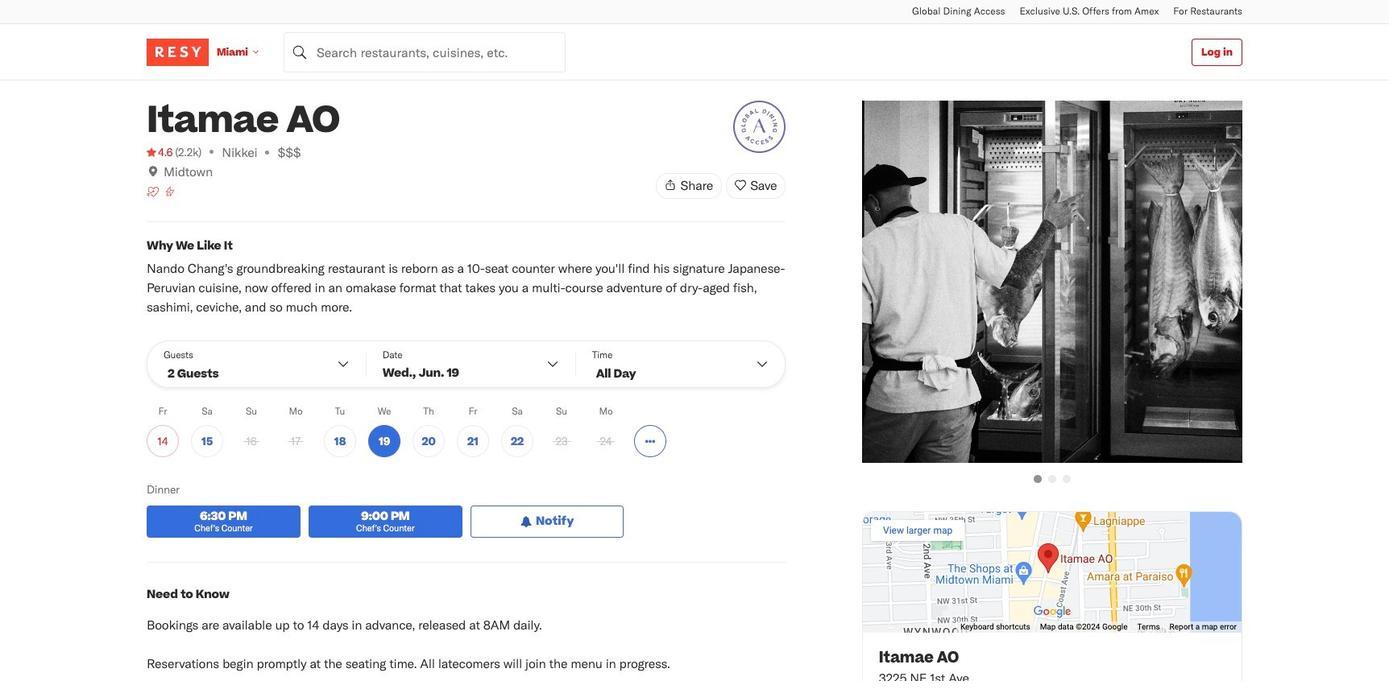 Task type: locate. For each thing, give the bounding box(es) containing it.
Search restaurants, cuisines, etc. text field
[[284, 32, 566, 72]]

None field
[[284, 32, 566, 72]]



Task type: describe. For each thing, give the bounding box(es) containing it.
4.6 out of 5 stars image
[[147, 144, 173, 160]]



